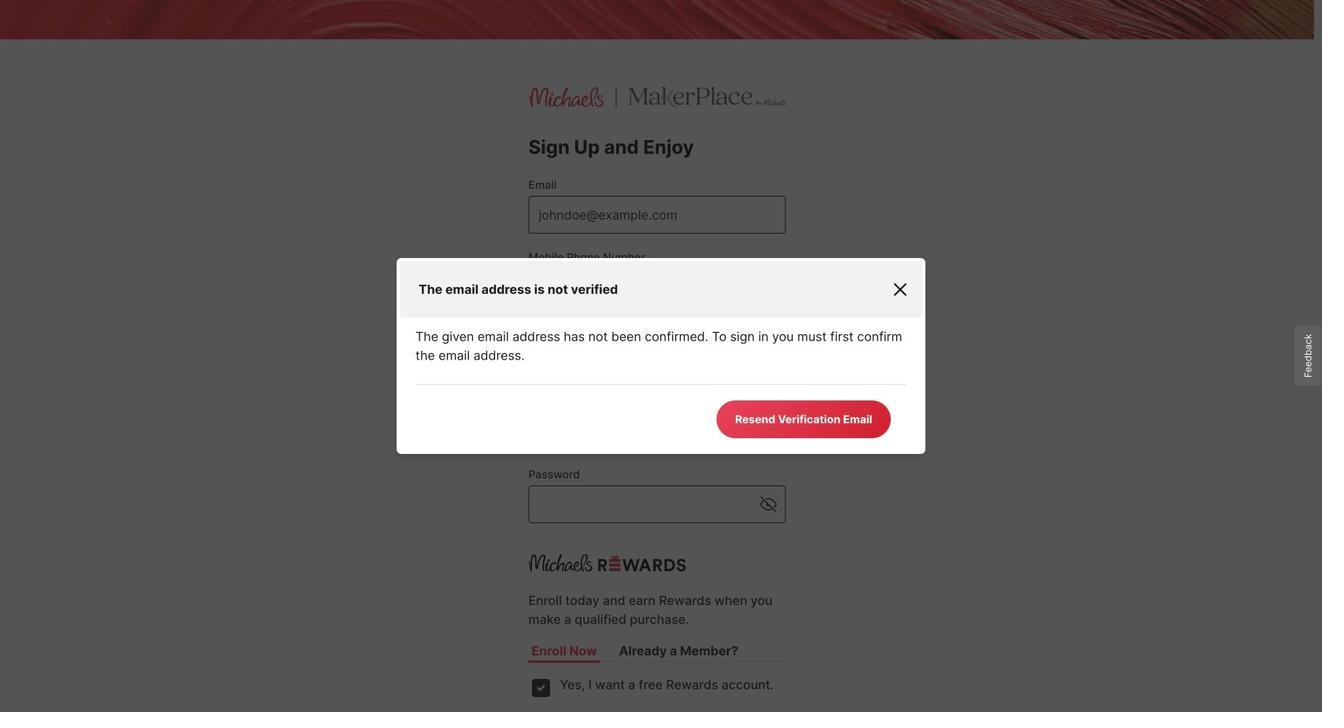 Task type: describe. For each thing, give the bounding box(es) containing it.
close image
[[894, 283, 907, 296]]



Task type: locate. For each thing, give the bounding box(es) containing it.
None password field
[[529, 486, 786, 524]]

picture of makerplace by michaels image
[[629, 87, 786, 108]]

picture of michaels image
[[529, 87, 604, 108]]

dialog
[[397, 258, 926, 454]]

tab list
[[529, 642, 786, 661]]

None field
[[529, 196, 786, 234], [529, 268, 786, 306], [529, 341, 786, 379], [529, 413, 786, 451], [529, 196, 786, 234], [529, 268, 786, 306], [529, 341, 786, 379], [529, 413, 786, 451]]

picture of michaels rewards image
[[529, 553, 686, 574]]



Task type: vqa. For each thing, say whether or not it's contained in the screenshot.
Shop Categories's Apparel Crafts LINK
no



